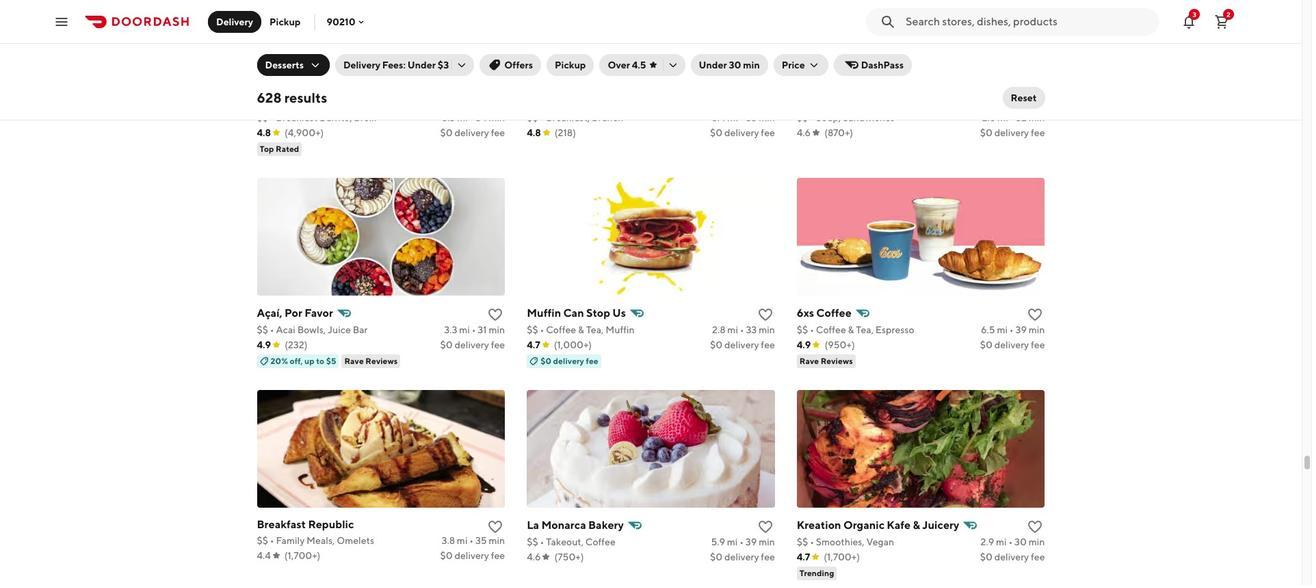 Task type: vqa. For each thing, say whether or not it's contained in the screenshot.
bowls for Morning Bowls
no



Task type: describe. For each thing, give the bounding box(es) containing it.
under 30 min
[[699, 60, 760, 70]]

fee for 3.3 mi • 31 min
[[491, 339, 505, 350]]

3.4
[[712, 112, 726, 123]]

(750+)
[[555, 551, 584, 562]]

delivery for $$ • soup, sandwiches
[[995, 127, 1029, 138]]

kreation
[[797, 519, 842, 532]]

cofax coffee shop
[[257, 94, 353, 107]]

delivery down 3.4 mi • 33 min
[[725, 127, 759, 138]]

$​0 delivery fee for 2.6 mi • 32 min
[[981, 127, 1045, 138]]

4.6 for $$ • takeout, coffee
[[527, 551, 541, 562]]

top
[[260, 143, 274, 154]]

• left the 35
[[470, 535, 474, 546]]

over 4.5
[[608, 60, 646, 70]]

$​0 for $$ • soup, sandwiches
[[981, 127, 993, 138]]

• right 2.8
[[740, 324, 744, 335]]

$​0 for $$ • family meals, omelets
[[440, 550, 453, 561]]

delivery for $$ • family meals, omelets
[[455, 550, 489, 561]]

(4,900+)
[[285, 127, 324, 138]]

3 items, open order cart image
[[1214, 13, 1231, 30]]

& for can
[[578, 324, 584, 335]]

bowls,
[[297, 324, 326, 335]]

rated
[[276, 143, 299, 154]]

90210 button
[[327, 16, 367, 27]]

bar
[[353, 324, 368, 335]]

$​0 delivery fee for 3.3 mi • 34 min
[[440, 127, 505, 138]]

$$ • takeout, coffee
[[527, 536, 616, 547]]

$$ for $$ • takeout, coffee
[[527, 536, 538, 547]]

meals,
[[307, 535, 335, 546]]

$​0 delivery fee for 2.8 mi • 33 min
[[710, 339, 775, 350]]

juice
[[328, 324, 351, 335]]

$​0 delivery fee for 3.8 mi • 35 min
[[440, 550, 505, 561]]

• up 4.4
[[270, 535, 274, 546]]

min for 5.9 mi • 39 min
[[759, 536, 775, 547]]

click to add this store to your saved list image for 32
[[1028, 94, 1044, 111]]

• left 'soup,'
[[810, 112, 814, 123]]

tea, for coffee
[[856, 324, 874, 335]]

$$ • coffee & tea, muffin
[[527, 324, 635, 335]]

1 rave from the left
[[345, 356, 364, 366]]

stop
[[586, 306, 610, 319]]

la monarca bakery
[[527, 519, 624, 532]]

fee for 5.9 mi • 39 min
[[761, 551, 775, 562]]

39 for la monarca bakery
[[746, 536, 757, 547]]

34
[[476, 112, 487, 123]]

• left 31
[[472, 324, 476, 335]]

0 horizontal spatial muffin
[[527, 306, 561, 319]]

click to add this store to your saved list image for la monarca bakery
[[757, 519, 774, 535]]

us
[[613, 306, 626, 319]]

1 rave reviews from the left
[[345, 356, 398, 366]]

5.9 mi • 39 min
[[711, 536, 775, 547]]

desserts button
[[257, 54, 330, 76]]

Store search: begin typing to search for stores available on DoorDash text field
[[906, 14, 1151, 29]]

kreation organic kafe & juicery
[[797, 519, 960, 532]]

fees:
[[382, 60, 406, 70]]

2 horizontal spatial &
[[913, 519, 920, 532]]

$​0 for $$ • coffee & tea, muffin
[[710, 339, 723, 350]]

min for 3.3 mi • 31 min
[[489, 324, 505, 335]]

mi for 3.4 mi • 33 min
[[728, 112, 738, 123]]

6.5 mi • 39 min
[[981, 324, 1045, 335]]

0 vertical spatial pickup button
[[261, 11, 309, 33]]

$​0 for $$ • acai bowls, juice bar
[[440, 339, 453, 350]]

soup,
[[816, 112, 841, 123]]

• left 34
[[470, 112, 474, 123]]

(1,000+)
[[554, 339, 592, 350]]

4.7 for muffin can stop us
[[527, 339, 540, 350]]

min for 2.9 mi • 30 min
[[1029, 536, 1045, 547]]

$​0 for $$ • smoothies, vegan
[[981, 551, 993, 562]]

6xs coffee
[[797, 306, 852, 319]]

delivery for $$ • coffee & tea, espresso
[[995, 339, 1029, 350]]

3.3 for 3.3 mi • 34 min
[[442, 112, 455, 123]]

2 rave from the left
[[800, 356, 819, 366]]

tea, for can
[[586, 324, 604, 335]]

por
[[285, 306, 302, 319]]

1 vertical spatial muffin
[[606, 324, 635, 335]]

33 for 3.4 mi • 33 min
[[746, 112, 757, 123]]

coffee up (1,000+)
[[546, 324, 576, 335]]

la
[[527, 519, 539, 532]]

min inside button
[[743, 60, 760, 70]]

under inside button
[[699, 60, 727, 70]]

republic
[[308, 518, 354, 531]]

• down cofax
[[270, 112, 274, 123]]

$0 delivery fee
[[541, 356, 599, 366]]

vegan
[[867, 536, 895, 547]]

brunch
[[592, 112, 624, 123]]

price button
[[774, 54, 829, 76]]

3
[[1193, 10, 1197, 18]]

coffee up (950+)
[[816, 324, 846, 335]]

• down 'kreation'
[[810, 536, 814, 547]]

628 results
[[257, 90, 327, 105]]

açaí, por favor
[[257, 306, 333, 319]]

& for coffee
[[848, 324, 854, 335]]

$0
[[541, 356, 552, 366]]

3.3 mi • 31 min
[[444, 324, 505, 335]]

• right 6.5
[[1010, 324, 1014, 335]]

6xs
[[797, 306, 814, 319]]

kafe
[[887, 519, 911, 532]]

• left takeout,
[[540, 536, 544, 547]]

$$ • coffee & tea, espresso
[[797, 324, 915, 335]]

coffee down the bakery on the left bottom of the page
[[586, 536, 616, 547]]

1 reviews from the left
[[366, 356, 398, 366]]

3.3 for 3.3 mi • 31 min
[[444, 324, 458, 335]]

coffee up $$ • coffee & tea, espresso
[[817, 306, 852, 319]]

4.8 for (218)
[[527, 127, 541, 138]]

open menu image
[[53, 13, 70, 30]]

(1,700+) for smoothies,
[[824, 551, 860, 562]]

4.9 for açaí, por favor
[[257, 339, 271, 350]]

over
[[608, 60, 630, 70]]

favor
[[305, 306, 333, 319]]

fee down 3.4 mi • 33 min
[[761, 127, 775, 138]]

off,
[[290, 356, 303, 366]]

(232)
[[285, 339, 308, 350]]

$5
[[326, 356, 336, 366]]

trending
[[800, 568, 835, 578]]

1 under from the left
[[408, 60, 436, 70]]

1 vertical spatial 30
[[1015, 536, 1027, 547]]

$​0 for $$ • takeout, coffee
[[710, 551, 723, 562]]

$$ for $$ • smoothies, vegan
[[797, 536, 808, 547]]

delivery down (1,000+)
[[553, 356, 584, 366]]

3.8
[[442, 535, 455, 546]]

cofax
[[257, 94, 287, 107]]

$$ for $$ • coffee & tea, muffin
[[527, 324, 538, 335]]

fee for 3.8 mi • 35 min
[[491, 550, 505, 561]]

$​0 for $$ • coffee & tea, espresso
[[981, 339, 993, 350]]

$​0 delivery fee for 3.3 mi • 31 min
[[440, 339, 505, 350]]

$$ • smoothies, vegan
[[797, 536, 895, 547]]

mi for 5.9 mi • 39 min
[[727, 536, 738, 547]]

click to add this store to your saved list image for muffin can stop us
[[757, 306, 774, 323]]

$​0 down 3.4
[[710, 127, 723, 138]]

2.8 mi • 33 min
[[712, 324, 775, 335]]

1 horizontal spatial pickup button
[[547, 54, 594, 76]]

4.6 for $$ • soup, sandwiches
[[797, 127, 811, 138]]

• right 5.9 at the right bottom of page
[[740, 536, 744, 547]]

20%
[[271, 356, 288, 366]]

coffee up $$ • breakfast burrito, breakfast
[[289, 94, 325, 107]]

delivery for $$ • acai bowls, juice bar
[[455, 339, 489, 350]]

$$ for $$ • soup, sandwiches
[[797, 112, 808, 123]]

2 button
[[1209, 8, 1236, 35]]

• right 3.4
[[740, 112, 744, 123]]

• up $0
[[540, 324, 544, 335]]

31
[[478, 324, 487, 335]]

(218)
[[555, 127, 576, 138]]

39 for 6xs coffee
[[1016, 324, 1027, 335]]

delivery for $$ • coffee & tea, muffin
[[725, 339, 759, 350]]

acai
[[276, 324, 296, 335]]

90210
[[327, 16, 356, 27]]

results
[[284, 90, 327, 105]]

$$ for $$ • breakfast, brunch
[[527, 112, 538, 123]]

organic
[[844, 519, 885, 532]]

• down "6xs"
[[810, 324, 814, 335]]

delivery for delivery
[[216, 16, 253, 27]]

breakfast republic
[[257, 518, 354, 531]]

mi for 2.8 mi • 33 min
[[728, 324, 738, 335]]

$$ • soup, sandwiches
[[797, 112, 895, 123]]

• left acai
[[270, 324, 274, 335]]

offers
[[505, 60, 533, 70]]

628
[[257, 90, 282, 105]]



Task type: locate. For each thing, give the bounding box(es) containing it.
2 under from the left
[[699, 60, 727, 70]]

dashpass
[[861, 60, 904, 70]]

breakfast,
[[546, 112, 590, 123]]

33 right 2.8
[[746, 324, 757, 335]]

$​0
[[440, 127, 453, 138], [710, 127, 723, 138], [981, 127, 993, 138], [440, 339, 453, 350], [710, 339, 723, 350], [981, 339, 993, 350], [440, 550, 453, 561], [710, 551, 723, 562], [981, 551, 993, 562]]

0 horizontal spatial reviews
[[366, 356, 398, 366]]

$​0 delivery fee down 2.8 mi • 33 min
[[710, 339, 775, 350]]

1 horizontal spatial &
[[848, 324, 854, 335]]

$​0 delivery fee down 3.4 mi • 33 min
[[710, 127, 775, 138]]

4.6
[[797, 127, 811, 138], [527, 551, 541, 562]]

pickup button
[[261, 11, 309, 33], [547, 54, 594, 76]]

1 tea, from the left
[[586, 324, 604, 335]]

0 vertical spatial 3.3
[[442, 112, 455, 123]]

1 horizontal spatial rave
[[800, 356, 819, 366]]

0 horizontal spatial 4.9
[[257, 339, 271, 350]]

4.7 for kreation organic kafe & juicery
[[797, 551, 811, 562]]

muffin left can
[[527, 306, 561, 319]]

dashpass button
[[834, 54, 912, 76]]

33 right 3.4
[[746, 112, 757, 123]]

33
[[746, 112, 757, 123], [746, 324, 757, 335]]

fee down 5.9 mi • 39 min
[[761, 551, 775, 562]]

6.5
[[981, 324, 996, 335]]

0 horizontal spatial delivery
[[216, 16, 253, 27]]

1 horizontal spatial under
[[699, 60, 727, 70]]

39 right 5.9 at the right bottom of page
[[746, 536, 757, 547]]

click to add this store to your saved list image right the 35
[[487, 519, 504, 535]]

mi for 2.6 mi • 32 min
[[998, 112, 1009, 123]]

$$ for $$ • family meals, omelets
[[257, 535, 268, 546]]

min right 6.5
[[1029, 324, 1045, 335]]

bakery
[[589, 519, 624, 532]]

$$ • family meals, omelets
[[257, 535, 374, 546]]

fee for 2.9 mi • 30 min
[[1031, 551, 1045, 562]]

açaí,
[[257, 306, 282, 319]]

fee for 2.8 mi • 33 min
[[761, 339, 775, 350]]

0 horizontal spatial rave reviews
[[345, 356, 398, 366]]

1 horizontal spatial rave reviews
[[800, 356, 853, 366]]

min right 31
[[489, 324, 505, 335]]

4.5
[[632, 60, 646, 70]]

30 inside button
[[729, 60, 742, 70]]

0 vertical spatial pickup
[[270, 16, 301, 27]]

offers button
[[480, 54, 541, 76]]

0 vertical spatial 33
[[746, 112, 757, 123]]

$$ down açaí,
[[257, 324, 268, 335]]

breakfast right "burrito,"
[[354, 112, 396, 123]]

fee down 6.5 mi • 39 min
[[1031, 339, 1045, 350]]

4.9
[[257, 339, 271, 350], [797, 339, 811, 350]]

delivery for $$ • takeout, coffee
[[725, 551, 759, 562]]

$​0 delivery fee down 3.3 mi • 34 min at the top left
[[440, 127, 505, 138]]

juicery
[[923, 519, 960, 532]]

smoothies,
[[816, 536, 865, 547]]

delivery down the 3.8 mi • 35 min in the left of the page
[[455, 550, 489, 561]]

to
[[316, 356, 324, 366]]

mi for 6.5 mi • 39 min
[[997, 324, 1008, 335]]

mi right 2.9 at bottom right
[[996, 536, 1007, 547]]

mi for 3.8 mi • 35 min
[[457, 535, 468, 546]]

can
[[564, 306, 584, 319]]

rave reviews
[[345, 356, 398, 366], [800, 356, 853, 366]]

30 up 3.4 mi • 33 min
[[729, 60, 742, 70]]

click to add this store to your saved list image up 2.8 mi • 33 min
[[757, 306, 774, 323]]

click to add this store to your saved list image up 2.9 mi • 30 min
[[1028, 519, 1044, 535]]

4.4
[[257, 550, 271, 561]]

1 horizontal spatial reviews
[[821, 356, 853, 366]]

rave down "6xs"
[[800, 356, 819, 366]]

$​0 delivery fee down "3.3 mi • 31 min"
[[440, 339, 505, 350]]

min for 3.8 mi • 35 min
[[489, 535, 505, 546]]

4.9 up 20%
[[257, 339, 271, 350]]

0 horizontal spatial 4.7
[[527, 339, 540, 350]]

1 vertical spatial 4.7
[[797, 551, 811, 562]]

up
[[304, 356, 315, 366]]

39
[[1016, 324, 1027, 335], [746, 536, 757, 547]]

1 vertical spatial 4.6
[[527, 551, 541, 562]]

1 horizontal spatial 4.8
[[527, 127, 541, 138]]

min right 34
[[489, 112, 505, 123]]

$$ down the muffin can stop us at the left bottom of the page
[[527, 324, 538, 335]]

1 vertical spatial 39
[[746, 536, 757, 547]]

click to add this store to your saved list image for kreation organic kafe & juicery
[[1028, 519, 1044, 535]]

delivery down 2.8 mi • 33 min
[[725, 339, 759, 350]]

0 vertical spatial 4.6
[[797, 127, 811, 138]]

breakfast up (4,900+)
[[276, 112, 318, 123]]

$$ down "6xs"
[[797, 324, 808, 335]]

2 33 from the top
[[746, 324, 757, 335]]

30
[[729, 60, 742, 70], [1015, 536, 1027, 547]]

• left 32
[[1010, 112, 1014, 123]]

delivery inside button
[[216, 16, 253, 27]]

0 horizontal spatial &
[[578, 324, 584, 335]]

mi for 3.3 mi • 31 min
[[459, 324, 470, 335]]

$$ up 4.4
[[257, 535, 268, 546]]

pickup left over
[[555, 60, 586, 70]]

3.3 left 34
[[442, 112, 455, 123]]

0 horizontal spatial under
[[408, 60, 436, 70]]

under 30 min button
[[691, 54, 768, 76]]

(950+)
[[825, 339, 855, 350]]

monarca
[[542, 519, 586, 532]]

& right kafe
[[913, 519, 920, 532]]

$​0 down "3.3 mi • 31 min"
[[440, 339, 453, 350]]

0 horizontal spatial tea,
[[586, 324, 604, 335]]

1 vertical spatial delivery
[[343, 60, 380, 70]]

2 reviews from the left
[[821, 356, 853, 366]]

delivery for delivery fees: under $3
[[343, 60, 380, 70]]

fee for 6.5 mi • 39 min
[[1031, 339, 1045, 350]]

$$ for $$ • acai bowls, juice bar
[[257, 324, 268, 335]]

min for 2.6 mi • 32 min
[[1029, 112, 1045, 123]]

0 vertical spatial 39
[[1016, 324, 1027, 335]]

0 horizontal spatial pickup button
[[261, 11, 309, 33]]

39 right 6.5
[[1016, 324, 1027, 335]]

32
[[1016, 112, 1027, 123]]

mi for 3.3 mi • 34 min
[[457, 112, 468, 123]]

1 horizontal spatial 4.6
[[797, 127, 811, 138]]

delivery fees: under $3
[[343, 60, 449, 70]]

0 horizontal spatial click to add this store to your saved list image
[[487, 519, 504, 535]]

click to add this store to your saved list image for 35
[[487, 519, 504, 535]]

30 right 2.9 at bottom right
[[1015, 536, 1027, 547]]

mi for 2.9 mi • 30 min
[[996, 536, 1007, 547]]

min right 2.9 at bottom right
[[1029, 536, 1045, 547]]

muffin down us on the bottom left
[[606, 324, 635, 335]]

desserts
[[265, 60, 304, 70]]

• right 2.9 at bottom right
[[1009, 536, 1013, 547]]

$​0 down 2.8
[[710, 339, 723, 350]]

$​0 down the 3.8
[[440, 550, 453, 561]]

0 horizontal spatial pickup
[[270, 16, 301, 27]]

min for 3.3 mi • 34 min
[[489, 112, 505, 123]]

(1,700+)
[[285, 550, 321, 561], [824, 551, 860, 562]]

4.9 for 6xs coffee
[[797, 339, 811, 350]]

$$ • breakfast burrito, breakfast
[[257, 112, 396, 123]]

1 horizontal spatial pickup
[[555, 60, 586, 70]]

mi left 31
[[459, 324, 470, 335]]

under left '$3'
[[408, 60, 436, 70]]

1 33 from the top
[[746, 112, 757, 123]]

click to add this store to your saved list image for 6xs coffee
[[1028, 306, 1044, 323]]

$3
[[438, 60, 449, 70]]

1 horizontal spatial 30
[[1015, 536, 1027, 547]]

click to add this store to your saved list image
[[487, 306, 504, 323], [757, 306, 774, 323], [1028, 306, 1044, 323], [757, 519, 774, 535], [1028, 519, 1044, 535]]

$​0 delivery fee down the 3.8 mi • 35 min in the left of the page
[[440, 550, 505, 561]]

0 horizontal spatial 39
[[746, 536, 757, 547]]

fee
[[491, 127, 505, 138], [761, 127, 775, 138], [1031, 127, 1045, 138], [491, 339, 505, 350], [761, 339, 775, 350], [1031, 339, 1045, 350], [586, 356, 599, 366], [491, 550, 505, 561], [761, 551, 775, 562], [1031, 551, 1045, 562]]

rave reviews down bar
[[345, 356, 398, 366]]

min right 32
[[1029, 112, 1045, 123]]

(870+)
[[825, 127, 854, 138]]

$$ down cofax
[[257, 112, 268, 123]]

2.9 mi • 30 min
[[981, 536, 1045, 547]]

click to add this store to your saved list image for açaí, por favor
[[487, 306, 504, 323]]

4.8 for (4,900+)
[[257, 127, 271, 138]]

sandwiches
[[843, 112, 895, 123]]

pickup
[[270, 16, 301, 27], [555, 60, 586, 70]]

min for 2.8 mi • 33 min
[[759, 324, 775, 335]]

delivery down 5.9 mi • 39 min
[[725, 551, 759, 562]]

4.8 up top
[[257, 127, 271, 138]]

4.7
[[527, 339, 540, 350], [797, 551, 811, 562]]

3.4 mi • 33 min
[[712, 112, 775, 123]]

min for 6.5 mi • 39 min
[[1029, 324, 1045, 335]]

2 4.9 from the left
[[797, 339, 811, 350]]

1 vertical spatial 33
[[746, 324, 757, 335]]

5.9
[[711, 536, 725, 547]]

1 horizontal spatial click to add this store to your saved list image
[[1028, 94, 1044, 111]]

1 vertical spatial pickup
[[555, 60, 586, 70]]

1 horizontal spatial 4.7
[[797, 551, 811, 562]]

mi right the 3.8
[[457, 535, 468, 546]]

0 horizontal spatial 4.6
[[527, 551, 541, 562]]

4.9 down "6xs"
[[797, 339, 811, 350]]

fee down the 3.8 mi • 35 min in the left of the page
[[491, 550, 505, 561]]

$$ for $$ • coffee & tea, espresso
[[797, 324, 808, 335]]

0 vertical spatial delivery
[[216, 16, 253, 27]]

&
[[578, 324, 584, 335], [848, 324, 854, 335], [913, 519, 920, 532]]

2 tea, from the left
[[856, 324, 874, 335]]

2
[[1227, 10, 1231, 18]]

delivery for $$ • breakfast burrito, breakfast
[[455, 127, 489, 138]]

33 for 2.8 mi • 33 min
[[746, 324, 757, 335]]

mi right 6.5
[[997, 324, 1008, 335]]

over 4.5 button
[[600, 54, 685, 76]]

2.6
[[983, 112, 996, 123]]

reset button
[[1003, 87, 1045, 109]]

rave right $5
[[345, 356, 364, 366]]

2 rave reviews from the left
[[800, 356, 853, 366]]

notification bell image
[[1181, 13, 1198, 30]]

1 vertical spatial click to add this store to your saved list image
[[487, 519, 504, 535]]

min right 3.4
[[759, 112, 775, 123]]

0 vertical spatial 30
[[729, 60, 742, 70]]

click to add this store to your saved list image up "3.3 mi • 31 min"
[[487, 306, 504, 323]]

reset
[[1011, 92, 1037, 103]]

price
[[782, 60, 805, 70]]

espresso
[[876, 324, 915, 335]]

$​0 for $$ • breakfast burrito, breakfast
[[440, 127, 453, 138]]

family
[[276, 535, 305, 546]]

omelets
[[337, 535, 374, 546]]

$$ left breakfast,
[[527, 112, 538, 123]]

delivery
[[216, 16, 253, 27], [343, 60, 380, 70]]

2.8
[[712, 324, 726, 335]]

(1,700+) down smoothies,
[[824, 551, 860, 562]]

burrito,
[[320, 112, 352, 123]]

1 horizontal spatial delivery
[[343, 60, 380, 70]]

delivery button
[[208, 11, 261, 33]]

mi right 5.9 at the right bottom of page
[[727, 536, 738, 547]]

& up (1,000+)
[[578, 324, 584, 335]]

min right 2.8
[[759, 324, 775, 335]]

$​0 delivery fee for 5.9 mi • 39 min
[[710, 551, 775, 562]]

1 vertical spatial 3.3
[[444, 324, 458, 335]]

pickup button up desserts on the left of page
[[261, 11, 309, 33]]

(1,700+) for family
[[285, 550, 321, 561]]

$$ • breakfast, brunch
[[527, 112, 624, 123]]

0 vertical spatial 4.7
[[527, 339, 540, 350]]

rave reviews down (950+)
[[800, 356, 853, 366]]

pickup up desserts on the left of page
[[270, 16, 301, 27]]

$​0 delivery fee for 6.5 mi • 39 min
[[981, 339, 1045, 350]]

$​0 down 6.5
[[981, 339, 993, 350]]

35
[[476, 535, 487, 546]]

shop
[[327, 94, 353, 107]]

•
[[270, 112, 274, 123], [470, 112, 474, 123], [540, 112, 544, 123], [740, 112, 744, 123], [810, 112, 814, 123], [1010, 112, 1014, 123], [270, 324, 274, 335], [472, 324, 476, 335], [540, 324, 544, 335], [740, 324, 744, 335], [810, 324, 814, 335], [1010, 324, 1014, 335], [270, 535, 274, 546], [470, 535, 474, 546], [540, 536, 544, 547], [740, 536, 744, 547], [810, 536, 814, 547], [1009, 536, 1013, 547]]

1 horizontal spatial 4.9
[[797, 339, 811, 350]]

pickup for the top pickup button
[[270, 16, 301, 27]]

1 horizontal spatial muffin
[[606, 324, 635, 335]]

fee for 2.6 mi • 32 min
[[1031, 127, 1045, 138]]

1 horizontal spatial (1,700+)
[[824, 551, 860, 562]]

0 horizontal spatial rave
[[345, 356, 364, 366]]

0 horizontal spatial (1,700+)
[[285, 550, 321, 561]]

4.8 left (218)
[[527, 127, 541, 138]]

1 vertical spatial pickup button
[[547, 54, 594, 76]]

4.7 up trending
[[797, 551, 811, 562]]

0 horizontal spatial 4.8
[[257, 127, 271, 138]]

2 4.8 from the left
[[527, 127, 541, 138]]

delivery down 3.3 mi • 34 min at the top left
[[455, 127, 489, 138]]

click to add this store to your saved list image up 6.5 mi • 39 min
[[1028, 306, 1044, 323]]

under
[[408, 60, 436, 70], [699, 60, 727, 70]]

1 4.9 from the left
[[257, 339, 271, 350]]

4.6 left (870+)
[[797, 127, 811, 138]]

coffee
[[289, 94, 325, 107], [817, 306, 852, 319], [546, 324, 576, 335], [816, 324, 846, 335], [586, 536, 616, 547]]

delivery down "3.3 mi • 31 min"
[[455, 339, 489, 350]]

0 horizontal spatial 30
[[729, 60, 742, 70]]

fee for 3.3 mi • 34 min
[[491, 127, 505, 138]]

mi left 34
[[457, 112, 468, 123]]

4.8
[[257, 127, 271, 138], [527, 127, 541, 138]]

0 vertical spatial muffin
[[527, 306, 561, 319]]

takeout,
[[546, 536, 584, 547]]

fee down (1,000+)
[[586, 356, 599, 366]]

• left breakfast,
[[540, 112, 544, 123]]

fee down 2.6 mi • 32 min
[[1031, 127, 1045, 138]]

2.6 mi • 32 min
[[983, 112, 1045, 123]]

1 4.8 from the left
[[257, 127, 271, 138]]

muffin
[[527, 306, 561, 319], [606, 324, 635, 335]]

min for 3.4 mi • 33 min
[[759, 112, 775, 123]]

$$ down la
[[527, 536, 538, 547]]

$$ • acai bowls, juice bar
[[257, 324, 368, 335]]

breakfast up family
[[257, 518, 306, 531]]

$$ for $$ • breakfast burrito, breakfast
[[257, 112, 268, 123]]

$​0 delivery fee for 2.9 mi • 30 min
[[981, 551, 1045, 562]]

4.6 down la
[[527, 551, 541, 562]]

breakfast
[[276, 112, 318, 123], [354, 112, 396, 123], [257, 518, 306, 531]]

$​0 delivery fee down 5.9 mi • 39 min
[[710, 551, 775, 562]]

delivery for $$ • smoothies, vegan
[[995, 551, 1029, 562]]

delivery
[[455, 127, 489, 138], [725, 127, 759, 138], [995, 127, 1029, 138], [455, 339, 489, 350], [725, 339, 759, 350], [995, 339, 1029, 350], [553, 356, 584, 366], [455, 550, 489, 561], [725, 551, 759, 562], [995, 551, 1029, 562]]

& up (950+)
[[848, 324, 854, 335]]

$​0 down 3.3 mi • 34 min at the top left
[[440, 127, 453, 138]]

(1,700+) down family
[[285, 550, 321, 561]]

min left price
[[743, 60, 760, 70]]

under up 3.4
[[699, 60, 727, 70]]

1 horizontal spatial tea,
[[856, 324, 874, 335]]

0 vertical spatial click to add this store to your saved list image
[[1028, 94, 1044, 111]]

fee down "3.3 mi • 31 min"
[[491, 339, 505, 350]]

pickup for the rightmost pickup button
[[555, 60, 586, 70]]

3.8 mi • 35 min
[[442, 535, 505, 546]]

tea, down stop
[[586, 324, 604, 335]]

click to add this store to your saved list image
[[1028, 94, 1044, 111], [487, 519, 504, 535]]

2.9
[[981, 536, 995, 547]]

delivery down 6.5 mi • 39 min
[[995, 339, 1029, 350]]

1 horizontal spatial 39
[[1016, 324, 1027, 335]]

3.3 mi • 34 min
[[442, 112, 505, 123]]

click to add this store to your saved list image up 5.9 mi • 39 min
[[757, 519, 774, 535]]

3.3 left 31
[[444, 324, 458, 335]]



